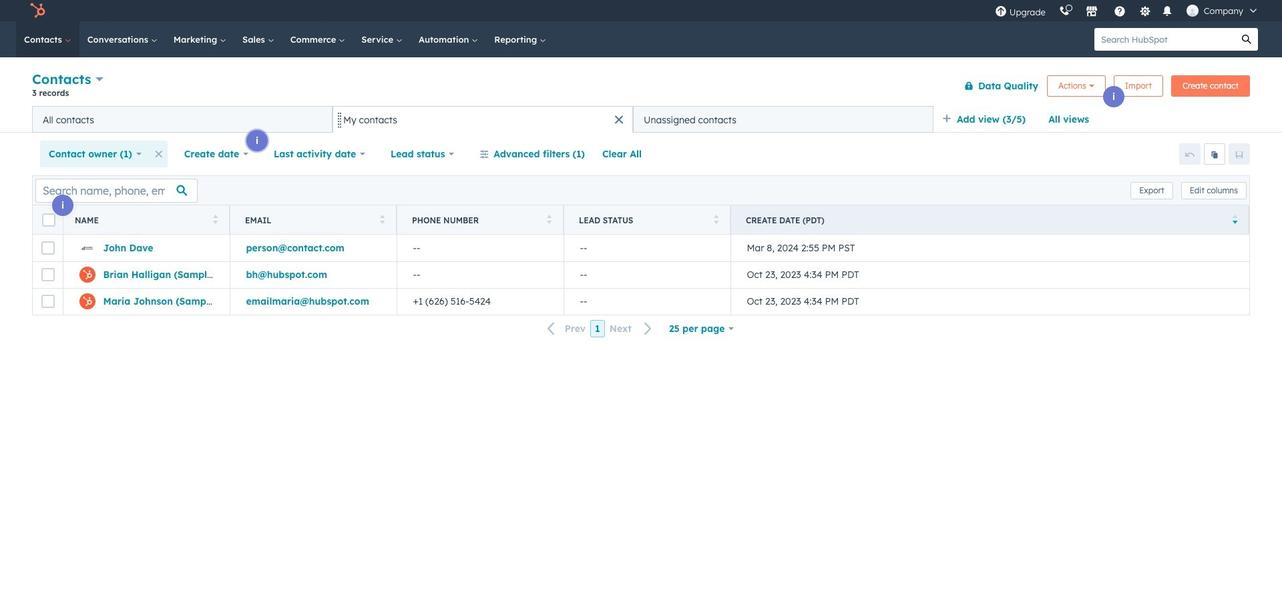 Task type: locate. For each thing, give the bounding box(es) containing it.
menu
[[988, 0, 1266, 21]]

press to sort. element
[[213, 215, 218, 226], [380, 215, 385, 226], [547, 215, 552, 226], [713, 215, 718, 226]]

press to sort. image
[[213, 215, 218, 224], [547, 215, 552, 224], [713, 215, 718, 224]]

press to sort. image
[[380, 215, 385, 224]]

3 press to sort. image from the left
[[713, 215, 718, 224]]

banner
[[32, 68, 1250, 106]]

1 horizontal spatial press to sort. image
[[547, 215, 552, 224]]

marketplaces image
[[1086, 6, 1098, 18]]

0 horizontal spatial press to sort. image
[[213, 215, 218, 224]]

2 horizontal spatial press to sort. image
[[713, 215, 718, 224]]

descending sort. press to sort ascending. element
[[1232, 215, 1237, 226]]

4 press to sort. element from the left
[[713, 215, 718, 226]]



Task type: describe. For each thing, give the bounding box(es) containing it.
jacob simon image
[[1186, 5, 1198, 17]]

2 press to sort. element from the left
[[380, 215, 385, 226]]

Search HubSpot search field
[[1094, 28, 1235, 51]]

2 press to sort. image from the left
[[547, 215, 552, 224]]

Search name, phone, email addresses, or company search field
[[35, 179, 198, 203]]

1 press to sort. image from the left
[[213, 215, 218, 224]]

pagination navigation
[[539, 320, 660, 338]]

descending sort. press to sort ascending. image
[[1232, 215, 1237, 224]]

3 press to sort. element from the left
[[547, 215, 552, 226]]

1 press to sort. element from the left
[[213, 215, 218, 226]]



Task type: vqa. For each thing, say whether or not it's contained in the screenshot.
right My contacts
no



